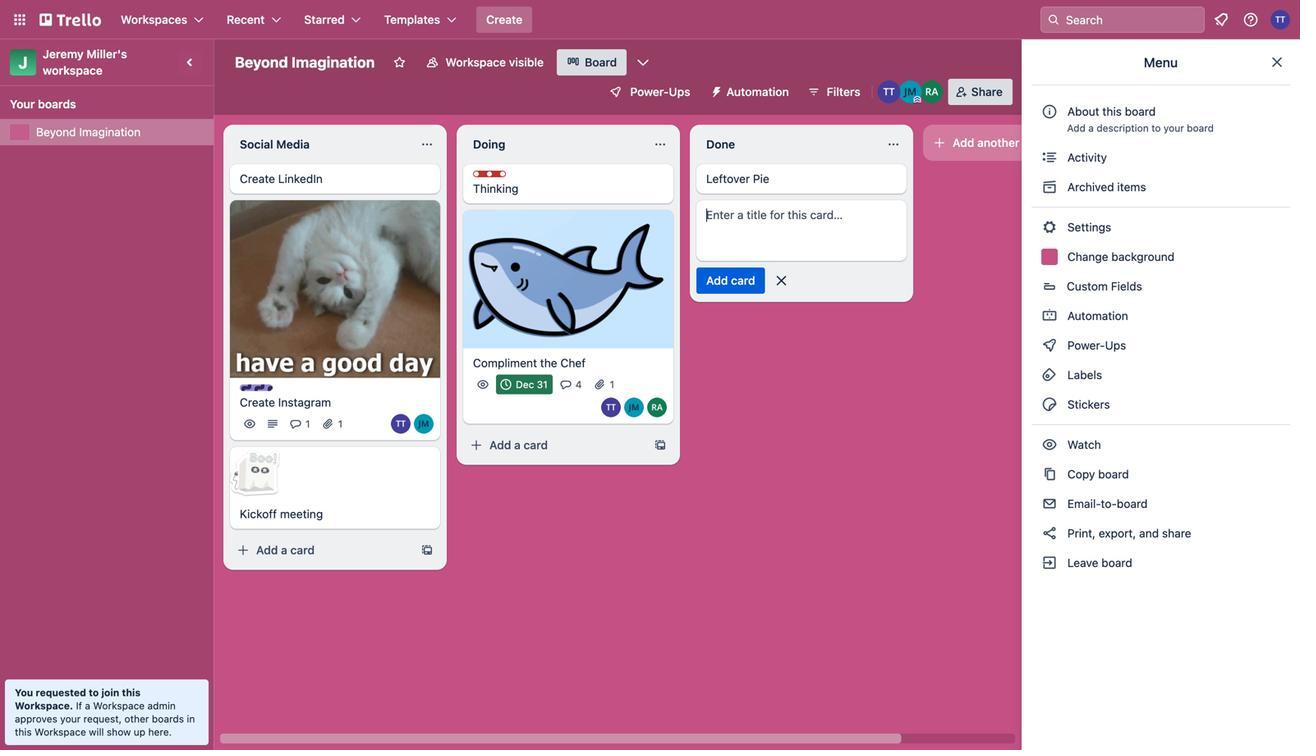 Task type: describe. For each thing, give the bounding box(es) containing it.
1 horizontal spatial ups
[[1105, 339, 1126, 352]]

here.
[[148, 727, 172, 738]]

a inside the 'if a workspace admin approves your request, other boards in this workspace will show up here.'
[[85, 701, 90, 712]]

1 for 4
[[610, 379, 614, 391]]

add a card for social media
[[256, 544, 315, 558]]

email-
[[1068, 497, 1101, 511]]

automation link
[[1032, 303, 1291, 329]]

beyond imagination inside beyond imagination link
[[36, 125, 141, 139]]

about this board add a description to your board
[[1067, 105, 1214, 134]]

labels
[[1065, 368, 1102, 382]]

workspaces
[[121, 13, 187, 26]]

share button
[[949, 79, 1013, 105]]

requested
[[36, 688, 86, 699]]

imagination inside board name text box
[[291, 53, 375, 71]]

your boards with 1 items element
[[10, 94, 196, 114]]

your inside about this board add a description to your board
[[1164, 122, 1184, 134]]

1 horizontal spatial automation
[[1065, 309, 1128, 323]]

starred button
[[294, 7, 371, 33]]

terry turtle (terryturtle) image for ruby anderson (rubyanderson7) image
[[601, 398, 621, 418]]

a inside about this board add a description to your board
[[1089, 122, 1094, 134]]

change background
[[1065, 250, 1175, 264]]

primary element
[[0, 0, 1300, 39]]

add another list
[[953, 136, 1039, 150]]

another
[[978, 136, 1020, 150]]

workspaces button
[[111, 7, 214, 33]]

Social Media text field
[[230, 131, 411, 158]]

0 horizontal spatial beyond
[[36, 125, 76, 139]]

jeremy
[[43, 47, 84, 61]]

ups inside button
[[669, 85, 690, 99]]

show
[[107, 727, 131, 738]]

boards inside the 'if a workspace admin approves your request, other boards in this workspace will show up here.'
[[152, 714, 184, 725]]

sm image for automation
[[1042, 308, 1058, 324]]

add card
[[706, 274, 755, 288]]

jeremy miller (jeremymiller198) image for ruby anderson (rubyanderson7) image
[[624, 398, 644, 418]]

thoughts thinking
[[473, 172, 535, 196]]

thoughts
[[490, 172, 535, 183]]

create instagram link
[[240, 395, 430, 411]]

sm image inside 'automation' button
[[704, 79, 727, 102]]

doing
[[473, 138, 505, 151]]

email-to-board
[[1065, 497, 1148, 511]]

leave
[[1068, 557, 1099, 570]]

add for social media add a card button
[[256, 544, 278, 558]]

1 horizontal spatial power-ups
[[1065, 339, 1130, 352]]

custom
[[1067, 280, 1108, 293]]

copy
[[1068, 468, 1095, 481]]

cancel image
[[774, 273, 790, 289]]

Board name text field
[[227, 49, 383, 76]]

meeting
[[280, 508, 323, 521]]

1 for 1
[[338, 419, 343, 430]]

social
[[240, 138, 273, 151]]

0 horizontal spatial imagination
[[79, 125, 141, 139]]

compliment the chef link
[[473, 355, 664, 372]]

items
[[1117, 180, 1146, 194]]

share
[[1162, 527, 1192, 541]]

workspace inside button
[[446, 55, 506, 69]]

custom fields button
[[1032, 274, 1291, 300]]

stickers link
[[1032, 392, 1291, 418]]

archived items link
[[1032, 174, 1291, 200]]

add a card for doing
[[490, 439, 548, 452]]

print, export, and share link
[[1032, 521, 1291, 547]]

visible
[[509, 55, 544, 69]]

kickoff meeting
[[240, 508, 323, 521]]

pete ghost image
[[229, 447, 281, 500]]

jeremy miller (jeremymiller198) image
[[414, 415, 434, 434]]

Dec 31 checkbox
[[496, 375, 553, 395]]

add for add a card button associated with doing
[[490, 439, 511, 452]]

sm image for copy board
[[1042, 467, 1058, 483]]

change
[[1068, 250, 1109, 264]]

add a card button for doing
[[463, 432, 647, 459]]

thinking
[[473, 182, 519, 196]]

automation button
[[704, 79, 799, 105]]

dec 31
[[516, 379, 548, 391]]

pie
[[753, 172, 770, 186]]

ruby anderson (rubyanderson7) image
[[647, 398, 667, 418]]

1 horizontal spatial power-
[[1068, 339, 1105, 352]]

settings link
[[1032, 214, 1291, 241]]

print, export, and share
[[1065, 527, 1192, 541]]

you
[[15, 688, 33, 699]]

board link
[[557, 49, 627, 76]]

create for create
[[486, 13, 523, 26]]

in
[[187, 714, 195, 725]]

done
[[706, 138, 735, 151]]

and
[[1139, 527, 1159, 541]]

admin
[[147, 701, 176, 712]]

settings
[[1065, 221, 1112, 234]]

approves
[[15, 714, 57, 725]]

create from template… image
[[654, 439, 667, 452]]

power- inside button
[[630, 85, 669, 99]]

a down kickoff meeting
[[281, 544, 287, 558]]

thinking link
[[473, 181, 664, 197]]

activity link
[[1032, 145, 1291, 171]]

back to home image
[[39, 7, 101, 33]]

board up print, export, and share
[[1117, 497, 1148, 511]]

dec
[[516, 379, 534, 391]]

if a workspace admin approves your request, other boards in this workspace will show up here.
[[15, 701, 195, 738]]

leave board link
[[1032, 550, 1291, 577]]

sm image for labels
[[1042, 367, 1058, 384]]

to inside about this board add a description to your board
[[1152, 122, 1161, 134]]

sm image for leave board
[[1042, 555, 1058, 572]]

add a card button for social media
[[230, 538, 414, 564]]

power-ups link
[[1032, 333, 1291, 359]]

color: purple, title: none image
[[240, 385, 273, 392]]

Done text field
[[697, 131, 877, 158]]

automation inside button
[[727, 85, 789, 99]]

workspace visible
[[446, 55, 544, 69]]

you requested to join this workspace.
[[15, 688, 141, 712]]

up
[[134, 727, 145, 738]]

leftover pie
[[706, 172, 770, 186]]

beyond imagination inside board name text box
[[235, 53, 375, 71]]

share
[[972, 85, 1003, 99]]

archived
[[1068, 180, 1114, 194]]

card for doing
[[524, 439, 548, 452]]

stickers
[[1065, 398, 1110, 412]]

activity
[[1065, 151, 1107, 164]]

this member is an admin of this board. image
[[914, 96, 921, 104]]

31
[[537, 379, 548, 391]]

sm image for power-ups
[[1042, 338, 1058, 354]]

workspace navigation collapse icon image
[[179, 51, 202, 74]]



Task type: vqa. For each thing, say whether or not it's contained in the screenshot.
Smith'S
no



Task type: locate. For each thing, give the bounding box(es) containing it.
imagination
[[291, 53, 375, 71], [79, 125, 141, 139]]

email-to-board link
[[1032, 491, 1291, 518]]

j
[[18, 53, 28, 72]]

your boards
[[10, 97, 76, 111]]

add for add another list "button"
[[953, 136, 975, 150]]

search image
[[1047, 13, 1061, 26]]

1 vertical spatial power-ups
[[1065, 339, 1130, 352]]

board down export,
[[1102, 557, 1133, 570]]

to
[[1152, 122, 1161, 134], [89, 688, 99, 699]]

beyond down your boards
[[36, 125, 76, 139]]

sm image left copy
[[1042, 467, 1058, 483]]

create from template… image
[[421, 544, 434, 558]]

1 horizontal spatial terry turtle (terryturtle) image
[[878, 81, 901, 104]]

sm image for print, export, and share
[[1042, 526, 1058, 542]]

sm image
[[1042, 150, 1058, 166], [1042, 308, 1058, 324], [1042, 338, 1058, 354], [1042, 397, 1058, 413], [1042, 437, 1058, 453]]

terry turtle (terryturtle) image inside primary element
[[1271, 10, 1291, 30]]

this down approves
[[15, 727, 32, 738]]

terry turtle (terryturtle) image left ruby anderson (rubyanderson7) image
[[601, 398, 621, 418]]

card down meeting
[[290, 544, 315, 558]]

1 vertical spatial power-
[[1068, 339, 1105, 352]]

board up description
[[1125, 105, 1156, 118]]

0 vertical spatial to
[[1152, 122, 1161, 134]]

1 vertical spatial terry turtle (terryturtle) image
[[391, 415, 411, 434]]

1 horizontal spatial workspace
[[93, 701, 145, 712]]

create linkedin
[[240, 172, 323, 186]]

add a card down dec 31 option
[[490, 439, 548, 452]]

create
[[486, 13, 523, 26], [240, 172, 275, 186], [240, 396, 275, 410]]

this inside the 'if a workspace admin approves your request, other boards in this workspace will show up here.'
[[15, 727, 32, 738]]

workspace left visible
[[446, 55, 506, 69]]

power- down customize views image at the top of the page
[[630, 85, 669, 99]]

a down about
[[1089, 122, 1094, 134]]

1 vertical spatial terry turtle (terryturtle) image
[[601, 398, 621, 418]]

1 vertical spatial to
[[89, 688, 99, 699]]

media
[[276, 138, 310, 151]]

0 horizontal spatial terry turtle (terryturtle) image
[[391, 415, 411, 434]]

0 horizontal spatial jeremy miller (jeremymiller198) image
[[624, 398, 644, 418]]

1 horizontal spatial 1
[[338, 419, 343, 430]]

add left another
[[953, 136, 975, 150]]

Doing text field
[[463, 131, 644, 158]]

0 vertical spatial beyond
[[235, 53, 288, 71]]

0 vertical spatial workspace
[[446, 55, 506, 69]]

sm image left archived
[[1042, 179, 1058, 196]]

beyond imagination link
[[36, 124, 204, 140]]

0 horizontal spatial automation
[[727, 85, 789, 99]]

0 vertical spatial boards
[[38, 97, 76, 111]]

3 sm image from the top
[[1042, 338, 1058, 354]]

create linkedin link
[[240, 171, 430, 187]]

2 horizontal spatial card
[[731, 274, 755, 288]]

0 vertical spatial imagination
[[291, 53, 375, 71]]

0 vertical spatial your
[[1164, 122, 1184, 134]]

0 horizontal spatial 1
[[306, 419, 310, 430]]

sm image inside settings link
[[1042, 219, 1058, 236]]

beyond imagination down your boards with 1 items element
[[36, 125, 141, 139]]

export,
[[1099, 527, 1136, 541]]

templates
[[384, 13, 440, 26]]

board up activity link
[[1187, 122, 1214, 134]]

sm image inside email-to-board link
[[1042, 496, 1058, 513]]

recent
[[227, 13, 265, 26]]

card down dec 31
[[524, 439, 548, 452]]

this inside about this board add a description to your board
[[1103, 105, 1122, 118]]

1
[[610, 379, 614, 391], [306, 419, 310, 430], [338, 419, 343, 430]]

0 horizontal spatial workspace
[[35, 727, 86, 738]]

open information menu image
[[1243, 12, 1259, 28]]

terry turtle (terryturtle) image for ruby anderson (rubyanderson7) icon
[[878, 81, 901, 104]]

0 vertical spatial create
[[486, 13, 523, 26]]

about
[[1068, 105, 1100, 118]]

2 horizontal spatial workspace
[[446, 55, 506, 69]]

1 vertical spatial add a card button
[[230, 538, 414, 564]]

will
[[89, 727, 104, 738]]

labels link
[[1032, 362, 1291, 389]]

workspace down approves
[[35, 727, 86, 738]]

sm image inside labels link
[[1042, 367, 1058, 384]]

1 down create instagram link
[[338, 419, 343, 430]]

0 horizontal spatial your
[[60, 714, 81, 725]]

add inside about this board add a description to your board
[[1067, 122, 1086, 134]]

Enter a title for this card… text field
[[697, 200, 907, 261]]

sm image inside the stickers link
[[1042, 397, 1058, 413]]

kickoff
[[240, 508, 277, 521]]

jeremy miller's workspace
[[43, 47, 130, 77]]

1 vertical spatial boards
[[152, 714, 184, 725]]

create for create instagram
[[240, 396, 275, 410]]

workspace visible button
[[416, 49, 554, 76]]

sm image inside the "watch" "link"
[[1042, 437, 1058, 453]]

sm image inside 'print, export, and share' "link"
[[1042, 526, 1058, 542]]

sm image left print,
[[1042, 526, 1058, 542]]

1 horizontal spatial add a card
[[490, 439, 548, 452]]

add a card
[[490, 439, 548, 452], [256, 544, 315, 558]]

0 horizontal spatial power-
[[630, 85, 669, 99]]

0 notifications image
[[1212, 10, 1231, 30]]

jeremy miller (jeremymiller198) image left ruby anderson (rubyanderson7) image
[[624, 398, 644, 418]]

terry turtle (terryturtle) image left this member is an admin of this board. icon at top
[[878, 81, 901, 104]]

create inside button
[[486, 13, 523, 26]]

card inside button
[[731, 274, 755, 288]]

power-ups up the "labels"
[[1065, 339, 1130, 352]]

leftover pie link
[[706, 171, 897, 187]]

boards down 'admin'
[[152, 714, 184, 725]]

sm image inside activity link
[[1042, 150, 1058, 166]]

this right join
[[122, 688, 141, 699]]

1 vertical spatial beyond
[[36, 125, 76, 139]]

workspace.
[[15, 701, 73, 712]]

leftover
[[706, 172, 750, 186]]

2 vertical spatial create
[[240, 396, 275, 410]]

1 horizontal spatial your
[[1164, 122, 1184, 134]]

0 vertical spatial card
[[731, 274, 755, 288]]

miller's
[[87, 47, 127, 61]]

sm image inside leave board link
[[1042, 555, 1058, 572]]

your down if
[[60, 714, 81, 725]]

add another list button
[[923, 125, 1147, 161]]

Search field
[[1061, 7, 1204, 32]]

to-
[[1101, 497, 1117, 511]]

the
[[540, 356, 557, 370]]

0 vertical spatial beyond imagination
[[235, 53, 375, 71]]

this
[[1103, 105, 1122, 118], [122, 688, 141, 699], [15, 727, 32, 738]]

description
[[1097, 122, 1149, 134]]

sm image inside power-ups link
[[1042, 338, 1058, 354]]

beyond
[[235, 53, 288, 71], [36, 125, 76, 139]]

starred
[[304, 13, 345, 26]]

sm image for watch
[[1042, 437, 1058, 453]]

0 horizontal spatial ups
[[669, 85, 690, 99]]

change background link
[[1032, 244, 1291, 270]]

your inside the 'if a workspace admin approves your request, other boards in this workspace will show up here.'
[[60, 714, 81, 725]]

sm image inside copy board link
[[1042, 467, 1058, 483]]

1 vertical spatial jeremy miller (jeremymiller198) image
[[624, 398, 644, 418]]

this inside the you requested to join this workspace.
[[122, 688, 141, 699]]

1 vertical spatial automation
[[1065, 309, 1128, 323]]

1 vertical spatial this
[[122, 688, 141, 699]]

0 horizontal spatial terry turtle (terryturtle) image
[[601, 398, 621, 418]]

0 vertical spatial terry turtle (terryturtle) image
[[878, 81, 901, 104]]

sm image left email-
[[1042, 496, 1058, 513]]

1 horizontal spatial terry turtle (terryturtle) image
[[1271, 10, 1291, 30]]

power-
[[630, 85, 669, 99], [1068, 339, 1105, 352]]

a down dec 31 option
[[514, 439, 521, 452]]

ups left 'automation' button
[[669, 85, 690, 99]]

1 horizontal spatial beyond
[[235, 53, 288, 71]]

1 horizontal spatial to
[[1152, 122, 1161, 134]]

add
[[1067, 122, 1086, 134], [953, 136, 975, 150], [706, 274, 728, 288], [490, 439, 511, 452], [256, 544, 278, 558]]

sm image for settings
[[1042, 219, 1058, 236]]

star or unstar board image
[[393, 56, 406, 69]]

terry turtle (terryturtle) image
[[1271, 10, 1291, 30], [391, 415, 411, 434]]

watch
[[1065, 438, 1104, 452]]

power- up the "labels"
[[1068, 339, 1105, 352]]

board up to-
[[1098, 468, 1129, 481]]

compliment
[[473, 356, 537, 370]]

copy board
[[1065, 468, 1129, 481]]

1 vertical spatial imagination
[[79, 125, 141, 139]]

add card button
[[697, 268, 765, 294]]

sm image for archived items
[[1042, 179, 1058, 196]]

1 horizontal spatial beyond imagination
[[235, 53, 375, 71]]

0 vertical spatial automation
[[727, 85, 789, 99]]

to inside the you requested to join this workspace.
[[89, 688, 99, 699]]

list
[[1023, 136, 1039, 150]]

0 vertical spatial ups
[[669, 85, 690, 99]]

sm image
[[704, 79, 727, 102], [1042, 179, 1058, 196], [1042, 219, 1058, 236], [1042, 367, 1058, 384], [1042, 467, 1058, 483], [1042, 496, 1058, 513], [1042, 526, 1058, 542], [1042, 555, 1058, 572]]

color: bold red, title: "thoughts" element
[[473, 171, 535, 183]]

create down color: purple, title: none image
[[240, 396, 275, 410]]

customize views image
[[635, 54, 652, 71]]

add inside add another list "button"
[[953, 136, 975, 150]]

filters
[[827, 85, 861, 99]]

board
[[1125, 105, 1156, 118], [1187, 122, 1214, 134], [1098, 468, 1129, 481], [1117, 497, 1148, 511], [1102, 557, 1133, 570]]

kickoff meeting link
[[240, 507, 430, 523]]

imagination down starred popup button
[[291, 53, 375, 71]]

0 vertical spatial jeremy miller (jeremymiller198) image
[[899, 81, 922, 104]]

0 horizontal spatial add a card
[[256, 544, 315, 558]]

1 horizontal spatial imagination
[[291, 53, 375, 71]]

sm image left the "labels"
[[1042, 367, 1058, 384]]

1 vertical spatial ups
[[1105, 339, 1126, 352]]

1 right 4
[[610, 379, 614, 391]]

fields
[[1111, 280, 1142, 293]]

create instagram
[[240, 396, 331, 410]]

1 sm image from the top
[[1042, 150, 1058, 166]]

1 down 'instagram' at left
[[306, 419, 310, 430]]

chef
[[561, 356, 586, 370]]

jeremy miller (jeremymiller198) image
[[899, 81, 922, 104], [624, 398, 644, 418]]

2 sm image from the top
[[1042, 308, 1058, 324]]

0 horizontal spatial beyond imagination
[[36, 125, 141, 139]]

sm image inside automation link
[[1042, 308, 1058, 324]]

boards right your
[[38, 97, 76, 111]]

0 horizontal spatial boards
[[38, 97, 76, 111]]

0 vertical spatial this
[[1103, 105, 1122, 118]]

sm image up done
[[704, 79, 727, 102]]

0 vertical spatial add a card button
[[463, 432, 647, 459]]

social media
[[240, 138, 310, 151]]

0 horizontal spatial to
[[89, 688, 99, 699]]

0 vertical spatial add a card
[[490, 439, 548, 452]]

1 vertical spatial workspace
[[93, 701, 145, 712]]

1 horizontal spatial jeremy miller (jeremymiller198) image
[[899, 81, 922, 104]]

ups
[[669, 85, 690, 99], [1105, 339, 1126, 352]]

beyond inside board name text box
[[235, 53, 288, 71]]

beyond imagination down starred
[[235, 53, 375, 71]]

if
[[76, 701, 82, 712]]

linkedin
[[278, 172, 323, 186]]

1 vertical spatial add a card
[[256, 544, 315, 558]]

add down about
[[1067, 122, 1086, 134]]

terry turtle (terryturtle) image
[[878, 81, 901, 104], [601, 398, 621, 418]]

terry turtle (terryturtle) image right "open information menu" image
[[1271, 10, 1291, 30]]

print,
[[1068, 527, 1096, 541]]

create up the workspace visible
[[486, 13, 523, 26]]

custom fields
[[1067, 280, 1142, 293]]

0 vertical spatial power-ups
[[630, 85, 690, 99]]

automation down custom fields
[[1065, 309, 1128, 323]]

1 horizontal spatial this
[[122, 688, 141, 699]]

2 vertical spatial card
[[290, 544, 315, 558]]

ruby anderson (rubyanderson7) image
[[921, 81, 944, 104]]

2 vertical spatial this
[[15, 727, 32, 738]]

this up description
[[1103, 105, 1122, 118]]

add a card down kickoff meeting
[[256, 544, 315, 558]]

sm image for stickers
[[1042, 397, 1058, 413]]

terry turtle (terryturtle) image left jeremy miller (jeremymiller198) icon
[[391, 415, 411, 434]]

sm image left settings
[[1042, 219, 1058, 236]]

1 horizontal spatial boards
[[152, 714, 184, 725]]

1 horizontal spatial card
[[524, 439, 548, 452]]

0 horizontal spatial card
[[290, 544, 315, 558]]

ups down automation link
[[1105, 339, 1126, 352]]

create for create linkedin
[[240, 172, 275, 186]]

0 horizontal spatial power-ups
[[630, 85, 690, 99]]

workspace
[[43, 64, 103, 77]]

2 horizontal spatial 1
[[610, 379, 614, 391]]

automation
[[727, 85, 789, 99], [1065, 309, 1128, 323]]

card for social media
[[290, 544, 315, 558]]

instagram
[[278, 396, 331, 410]]

jeremy miller (jeremymiller198) image right filters
[[899, 81, 922, 104]]

0 vertical spatial power-
[[630, 85, 669, 99]]

1 vertical spatial beyond imagination
[[36, 125, 141, 139]]

create button
[[476, 7, 532, 33]]

0 horizontal spatial add a card button
[[230, 538, 414, 564]]

sm image inside archived items link
[[1042, 179, 1058, 196]]

jeremy miller (jeremymiller198) image for ruby anderson (rubyanderson7) icon
[[899, 81, 922, 104]]

recent button
[[217, 7, 291, 33]]

power-ups down customize views image at the top of the page
[[630, 85, 690, 99]]

to left join
[[89, 688, 99, 699]]

2 vertical spatial workspace
[[35, 727, 86, 738]]

0 vertical spatial terry turtle (terryturtle) image
[[1271, 10, 1291, 30]]

a right if
[[85, 701, 90, 712]]

1 vertical spatial card
[[524, 439, 548, 452]]

1 vertical spatial your
[[60, 714, 81, 725]]

sm image for activity
[[1042, 150, 1058, 166]]

menu
[[1144, 55, 1178, 70]]

automation up done 'text field'
[[727, 85, 789, 99]]

sm image for email-to-board
[[1042, 496, 1058, 513]]

2 horizontal spatial this
[[1103, 105, 1122, 118]]

5 sm image from the top
[[1042, 437, 1058, 453]]

background
[[1112, 250, 1175, 264]]

other
[[124, 714, 149, 725]]

watch link
[[1032, 432, 1291, 458]]

4 sm image from the top
[[1042, 397, 1058, 413]]

card left cancel icon
[[731, 274, 755, 288]]

sm image left leave
[[1042, 555, 1058, 572]]

add a card button down 31
[[463, 432, 647, 459]]

add down dec 31 option
[[490, 439, 511, 452]]

workspace down join
[[93, 701, 145, 712]]

add inside add card button
[[706, 274, 728, 288]]

your
[[10, 97, 35, 111]]

add a card button down kickoff meeting link
[[230, 538, 414, 564]]

1 vertical spatial create
[[240, 172, 275, 186]]

0 horizontal spatial this
[[15, 727, 32, 738]]

create down social
[[240, 172, 275, 186]]

to up activity link
[[1152, 122, 1161, 134]]

join
[[101, 688, 119, 699]]

1 horizontal spatial add a card button
[[463, 432, 647, 459]]

add left cancel icon
[[706, 274, 728, 288]]

power-ups button
[[597, 79, 700, 105]]

add down kickoff
[[256, 544, 278, 558]]

board
[[585, 55, 617, 69]]

beyond down recent dropdown button
[[235, 53, 288, 71]]

add a card button
[[463, 432, 647, 459], [230, 538, 414, 564]]

your up activity link
[[1164, 122, 1184, 134]]

imagination down your boards with 1 items element
[[79, 125, 141, 139]]

power-ups inside button
[[630, 85, 690, 99]]



